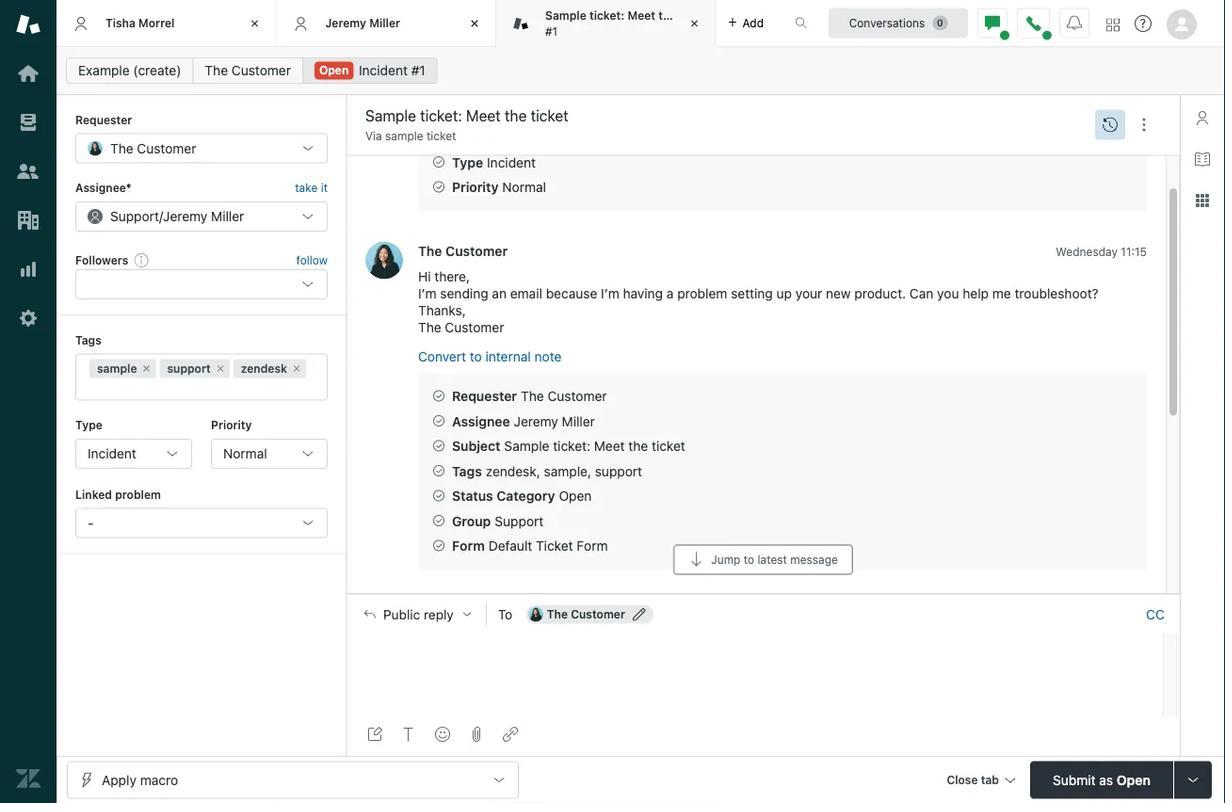 Task type: vqa. For each thing, say whether or not it's contained in the screenshot.


Task type: locate. For each thing, give the bounding box(es) containing it.
jump to latest message button
[[674, 545, 853, 575]]

hide composer image
[[756, 586, 771, 601]]

open right as
[[1117, 772, 1151, 788]]

main element
[[0, 0, 57, 803]]

0 horizontal spatial form
[[452, 538, 485, 554]]

0 vertical spatial the customer link
[[193, 57, 303, 84]]

sample up the incident popup button
[[97, 362, 137, 375]]

having
[[623, 285, 663, 301]]

1 form from the left
[[452, 538, 485, 554]]

1 vertical spatial ticket:
[[553, 438, 591, 454]]

the customer up requester element at the left top of page
[[205, 63, 291, 78]]

incident inside popup button
[[88, 446, 136, 462]]

0 vertical spatial to
[[470, 349, 482, 364]]

type up the incident popup button
[[75, 419, 103, 432]]

0 vertical spatial tags
[[75, 334, 101, 347]]

remove image for zendesk
[[291, 363, 302, 374]]

jeremy miller tab
[[276, 0, 496, 47]]

0 vertical spatial incident
[[359, 63, 408, 78]]

1 horizontal spatial form
[[577, 538, 608, 554]]

i'm down the hi
[[418, 285, 437, 301]]

info on adding followers image
[[134, 252, 149, 267]]

1 vertical spatial the
[[629, 438, 648, 454]]

apps image
[[1195, 193, 1210, 208]]

meet inside sample ticket: meet the ticket #1
[[628, 9, 656, 22]]

0 vertical spatial ticket
[[680, 9, 711, 22]]

0 horizontal spatial to
[[470, 349, 482, 364]]

1 vertical spatial sample
[[504, 438, 550, 454]]

the customer up there,
[[418, 242, 508, 258]]

2 horizontal spatial miller
[[562, 413, 595, 429]]

ticket
[[680, 9, 711, 22], [427, 130, 456, 143], [652, 438, 686, 454]]

close image
[[465, 14, 484, 33]]

troubleshoot?
[[1015, 285, 1099, 301]]

add attachment image
[[469, 727, 484, 742]]

1 horizontal spatial normal
[[502, 179, 546, 194]]

1 horizontal spatial type
[[452, 154, 483, 169]]

to
[[498, 607, 513, 622]]

ticket:
[[590, 9, 625, 22], [553, 438, 591, 454]]

1 horizontal spatial the customer link
[[418, 242, 508, 258]]

the customer up "assignee*" at the top left of page
[[110, 140, 196, 156]]

tags inside conversationlabel log
[[452, 463, 482, 479]]

incident down jeremy miller tab
[[359, 63, 408, 78]]

sample inside conversationlabel log
[[504, 438, 550, 454]]

0 horizontal spatial normal
[[223, 446, 267, 462]]

miller
[[369, 16, 400, 29], [211, 208, 244, 224], [562, 413, 595, 429]]

tags
[[75, 334, 101, 347], [452, 463, 482, 479]]

add link (cmd k) image
[[503, 727, 518, 742]]

requester
[[75, 113, 132, 126], [452, 388, 517, 404]]

meet up the secondary element
[[628, 9, 656, 22]]

0 horizontal spatial #1
[[411, 63, 425, 78]]

the customer inside the secondary element
[[205, 63, 291, 78]]

0 horizontal spatial i'm
[[418, 285, 437, 301]]

(create)
[[133, 63, 181, 78]]

support down status category open
[[495, 513, 544, 529]]

1 vertical spatial to
[[744, 553, 755, 567]]

2 form from the left
[[577, 538, 608, 554]]

1 horizontal spatial priority
[[452, 179, 499, 194]]

2 vertical spatial jeremy
[[514, 413, 558, 429]]

close image
[[245, 14, 264, 33], [685, 14, 704, 33]]

tags down followers
[[75, 334, 101, 347]]

insert emojis image
[[435, 727, 450, 742]]

close image inside tab
[[685, 14, 704, 33]]

1 vertical spatial meet
[[594, 438, 625, 454]]

1 vertical spatial support
[[595, 463, 642, 479]]

support inside assignee* element
[[110, 208, 159, 224]]

requester up assignee at the bottom of page
[[452, 388, 517, 404]]

0 horizontal spatial remove image
[[141, 363, 152, 374]]

support left remove image on the top left of page
[[167, 362, 211, 375]]

subject
[[452, 438, 501, 454]]

latest
[[758, 553, 787, 567]]

1 vertical spatial open
[[559, 488, 592, 504]]

the customer
[[205, 63, 291, 78], [110, 140, 196, 156], [418, 242, 508, 258], [547, 608, 625, 621]]

ticket: inside sample ticket: meet the ticket #1
[[590, 9, 625, 22]]

open down jeremy miller
[[319, 64, 349, 77]]

edit user image
[[633, 608, 646, 621]]

the customer link up there,
[[418, 242, 508, 258]]

there,
[[435, 268, 470, 284]]

0 horizontal spatial meet
[[594, 438, 625, 454]]

2 vertical spatial incident
[[88, 446, 136, 462]]

0 vertical spatial problem
[[677, 285, 728, 301]]

1 vertical spatial the customer link
[[418, 242, 508, 258]]

jeremy down requester the customer on the left of page
[[514, 413, 558, 429]]

incident for incident #1
[[359, 63, 408, 78]]

status category open
[[452, 488, 592, 504]]

support
[[110, 208, 159, 224], [495, 513, 544, 529]]

type up priority normal
[[452, 154, 483, 169]]

requester for requester the customer
[[452, 388, 517, 404]]

1 horizontal spatial sample
[[385, 130, 423, 143]]

0 horizontal spatial support
[[167, 362, 211, 375]]

Public reply composer text field
[[356, 634, 1158, 674]]

0 horizontal spatial tags
[[75, 334, 101, 347]]

open inside conversationlabel log
[[559, 488, 592, 504]]

the right customer@example.com image
[[547, 608, 568, 621]]

1 horizontal spatial problem
[[677, 285, 728, 301]]

requester element
[[75, 133, 328, 163]]

2 horizontal spatial incident
[[487, 154, 536, 169]]

customer
[[232, 63, 291, 78], [137, 140, 196, 156], [446, 242, 508, 258], [445, 319, 504, 335], [548, 388, 607, 404], [571, 608, 625, 621]]

jeremy inside conversationlabel log
[[514, 413, 558, 429]]

0 vertical spatial normal
[[502, 179, 546, 194]]

incident #1
[[359, 63, 425, 78]]

public reply button
[[348, 595, 486, 634]]

0 horizontal spatial open
[[319, 64, 349, 77]]

ticket
[[536, 538, 573, 554]]

1 horizontal spatial i'm
[[601, 285, 620, 301]]

1 horizontal spatial tags
[[452, 463, 482, 479]]

jump to latest message
[[711, 553, 838, 567]]

0 vertical spatial support
[[110, 208, 159, 224]]

the down thanks,
[[418, 319, 441, 335]]

to
[[470, 349, 482, 364], [744, 553, 755, 567]]

note
[[535, 349, 562, 364]]

0 vertical spatial priority
[[452, 179, 499, 194]]

1 remove image from the left
[[141, 363, 152, 374]]

ticket inside sample ticket: meet the ticket #1
[[680, 9, 711, 22]]

a
[[667, 285, 674, 301]]

support down "assignee*" at the top left of page
[[110, 208, 159, 224]]

i'm left having
[[601, 285, 620, 301]]

0 vertical spatial sample
[[545, 9, 587, 22]]

1 horizontal spatial close image
[[685, 14, 704, 33]]

1 horizontal spatial open
[[559, 488, 592, 504]]

the up the hi
[[418, 242, 442, 258]]

sample
[[385, 130, 423, 143], [97, 362, 137, 375]]

1 vertical spatial priority
[[211, 419, 252, 432]]

1 vertical spatial ticket
[[427, 130, 456, 143]]

to for convert
[[470, 349, 482, 364]]

0 horizontal spatial problem
[[115, 488, 161, 501]]

normal up linked problem element
[[223, 446, 267, 462]]

1 horizontal spatial jeremy
[[325, 16, 366, 29]]

the inside hi there, i'm sending an email because i'm having a problem setting up your new product. can you help me troubleshoot? thanks, the customer
[[418, 319, 441, 335]]

sample right the via
[[385, 130, 423, 143]]

to left "internal"
[[470, 349, 482, 364]]

sample inside sample ticket: meet the ticket #1
[[545, 9, 587, 22]]

requester down example
[[75, 113, 132, 126]]

sample down assignee jeremy miller
[[504, 438, 550, 454]]

2 close image from the left
[[685, 14, 704, 33]]

the customer right customer@example.com image
[[547, 608, 625, 621]]

1 horizontal spatial meet
[[628, 9, 656, 22]]

knowledge image
[[1195, 152, 1210, 167]]

thanks,
[[418, 302, 466, 318]]

tags for tags
[[75, 334, 101, 347]]

miller inside jeremy miller tab
[[369, 16, 400, 29]]

0 horizontal spatial sample
[[97, 362, 137, 375]]

incident
[[359, 63, 408, 78], [487, 154, 536, 169], [88, 446, 136, 462]]

ticket: up the secondary element
[[590, 9, 625, 22]]

2 horizontal spatial open
[[1117, 772, 1151, 788]]

0 vertical spatial the
[[659, 9, 677, 22]]

the
[[659, 9, 677, 22], [629, 438, 648, 454]]

0 vertical spatial type
[[452, 154, 483, 169]]

priority up normal popup button
[[211, 419, 252, 432]]

0 vertical spatial meet
[[628, 9, 656, 22]]

1 horizontal spatial miller
[[369, 16, 400, 29]]

1 vertical spatial #1
[[411, 63, 425, 78]]

meet up 'tags zendesk, sample, support'
[[594, 438, 625, 454]]

Subject field
[[362, 105, 1090, 127]]

jeremy miller
[[325, 16, 400, 29]]

1 vertical spatial support
[[495, 513, 544, 529]]

setting
[[731, 285, 773, 301]]

open
[[319, 64, 349, 77], [559, 488, 592, 504], [1117, 772, 1151, 788]]

the customer link up requester element at the left top of page
[[193, 57, 303, 84]]

1 vertical spatial miller
[[211, 208, 244, 224]]

1 vertical spatial requester
[[452, 388, 517, 404]]

public reply
[[383, 607, 454, 622]]

1 vertical spatial jeremy
[[163, 208, 208, 224]]

jeremy up incident #1
[[325, 16, 366, 29]]

remove image right zendesk
[[291, 363, 302, 374]]

normal inside popup button
[[223, 446, 267, 462]]

zendesk
[[241, 362, 287, 375]]

2 remove image from the left
[[291, 363, 302, 374]]

incident inside the secondary element
[[359, 63, 408, 78]]

the customer link inside conversationlabel log
[[418, 242, 508, 258]]

jeremy down requester element at the left top of page
[[163, 208, 208, 224]]

form right ticket
[[577, 538, 608, 554]]

me
[[993, 285, 1011, 301]]

to inside conversationlabel log
[[470, 349, 482, 364]]

1 vertical spatial tags
[[452, 463, 482, 479]]

1 horizontal spatial #1
[[545, 24, 558, 38]]

0 vertical spatial requester
[[75, 113, 132, 126]]

2 horizontal spatial jeremy
[[514, 413, 558, 429]]

priority
[[452, 179, 499, 194], [211, 419, 252, 432]]

open down sample,
[[559, 488, 592, 504]]

ticket inside conversationlabel log
[[652, 438, 686, 454]]

notifications image
[[1067, 16, 1082, 31]]

0 horizontal spatial close image
[[245, 14, 264, 33]]

priority inside conversationlabel log
[[452, 179, 499, 194]]

normal inside conversationlabel log
[[502, 179, 546, 194]]

incident up priority normal
[[487, 154, 536, 169]]

incident for incident
[[88, 446, 136, 462]]

1 horizontal spatial support
[[595, 463, 642, 479]]

remove image
[[141, 363, 152, 374], [291, 363, 302, 374]]

priority down type incident
[[452, 179, 499, 194]]

1 vertical spatial incident
[[487, 154, 536, 169]]

2 vertical spatial miller
[[562, 413, 595, 429]]

problem down the incident popup button
[[115, 488, 161, 501]]

to right jump
[[744, 553, 755, 567]]

0 vertical spatial ticket:
[[590, 9, 625, 22]]

problem
[[677, 285, 728, 301], [115, 488, 161, 501]]

1 close image from the left
[[245, 14, 264, 33]]

type inside conversationlabel log
[[452, 154, 483, 169]]

take it
[[295, 181, 328, 194]]

0 horizontal spatial priority
[[211, 419, 252, 432]]

0 horizontal spatial type
[[75, 419, 103, 432]]

1 vertical spatial sample
[[97, 362, 137, 375]]

views image
[[16, 110, 41, 135]]

sample right close image
[[545, 9, 587, 22]]

0 vertical spatial #1
[[545, 24, 558, 38]]

get help image
[[1135, 15, 1152, 32]]

0 vertical spatial sample
[[385, 130, 423, 143]]

#1 down the tabs tab list
[[411, 63, 425, 78]]

0 vertical spatial miller
[[369, 16, 400, 29]]

zendesk support image
[[16, 12, 41, 37]]

tabs tab list
[[57, 0, 775, 47]]

the customer link inside the secondary element
[[193, 57, 303, 84]]

organizations image
[[16, 208, 41, 233]]

0 horizontal spatial requester
[[75, 113, 132, 126]]

1 vertical spatial normal
[[223, 446, 267, 462]]

ticket: up sample,
[[553, 438, 591, 454]]

#1 right close image
[[545, 24, 558, 38]]

the inside conversationlabel log
[[629, 438, 648, 454]]

close image inside tisha morrel tab
[[245, 14, 264, 33]]

miller up subject sample ticket: meet the ticket
[[562, 413, 595, 429]]

assignee* element
[[75, 201, 328, 232]]

button displays agent's chat status as online. image
[[985, 16, 1000, 31]]

jeremy inside assignee* element
[[163, 208, 208, 224]]

it
[[321, 181, 328, 194]]

1 horizontal spatial requester
[[452, 388, 517, 404]]

requester inside conversationlabel log
[[452, 388, 517, 404]]

2 vertical spatial ticket
[[652, 438, 686, 454]]

open for status category open
[[559, 488, 592, 504]]

as
[[1100, 772, 1113, 788]]

type incident
[[452, 154, 536, 169]]

tab
[[496, 0, 716, 47]]

0 horizontal spatial the
[[629, 438, 648, 454]]

0 vertical spatial support
[[167, 362, 211, 375]]

#1
[[545, 24, 558, 38], [411, 63, 425, 78]]

apply macro
[[102, 772, 178, 788]]

jump
[[711, 553, 741, 567]]

0 horizontal spatial jeremy
[[163, 208, 208, 224]]

incident button
[[75, 439, 192, 469]]

normal down type incident
[[502, 179, 546, 194]]

0 horizontal spatial the customer link
[[193, 57, 303, 84]]

0 horizontal spatial incident
[[88, 446, 136, 462]]

message
[[790, 553, 838, 567]]

customers image
[[16, 159, 41, 184]]

conversations button
[[829, 8, 968, 38]]

1 vertical spatial type
[[75, 419, 103, 432]]

support right sample,
[[595, 463, 642, 479]]

problem right a
[[677, 285, 728, 301]]

miller inside conversationlabel log
[[562, 413, 595, 429]]

format text image
[[401, 727, 416, 742]]

1 horizontal spatial the
[[659, 9, 677, 22]]

remove image left remove image on the top left of page
[[141, 363, 152, 374]]

customer inside requester element
[[137, 140, 196, 156]]

incident up linked problem
[[88, 446, 136, 462]]

0 vertical spatial jeremy
[[325, 16, 366, 29]]

miller up incident #1
[[369, 16, 400, 29]]

tags up status
[[452, 463, 482, 479]]

type
[[452, 154, 483, 169], [75, 419, 103, 432]]

the
[[205, 63, 228, 78], [110, 140, 133, 156], [418, 242, 442, 258], [418, 319, 441, 335], [521, 388, 544, 404], [547, 608, 568, 621]]

normal
[[502, 179, 546, 194], [223, 446, 267, 462]]

1 horizontal spatial to
[[744, 553, 755, 567]]

miller right /
[[211, 208, 244, 224]]

remove image for sample
[[141, 363, 152, 374]]

0 vertical spatial open
[[319, 64, 349, 77]]

1 i'm from the left
[[418, 285, 437, 301]]

0 horizontal spatial miller
[[211, 208, 244, 224]]

help
[[963, 285, 989, 301]]

the up "assignee*" at the top left of page
[[110, 140, 133, 156]]

2 vertical spatial open
[[1117, 772, 1151, 788]]

group support
[[452, 513, 544, 529]]

1 horizontal spatial remove image
[[291, 363, 302, 374]]

form down group
[[452, 538, 485, 554]]

0 horizontal spatial support
[[110, 208, 159, 224]]

group
[[452, 513, 491, 529]]

1 horizontal spatial support
[[495, 513, 544, 529]]

1 horizontal spatial incident
[[359, 63, 408, 78]]

sample
[[545, 9, 587, 22], [504, 438, 550, 454]]



Task type: describe. For each thing, give the bounding box(es) containing it.
hi there, i'm sending an email because i'm having a problem setting up your new product. can you help me troubleshoot? thanks, the customer
[[418, 268, 1099, 335]]

type for type
[[75, 419, 103, 432]]

events image
[[1103, 117, 1118, 133]]

reporting image
[[16, 257, 41, 282]]

avatar image
[[365, 241, 403, 279]]

because
[[546, 285, 597, 301]]

via
[[365, 130, 382, 143]]

cc
[[1146, 607, 1165, 622]]

wednesday
[[1056, 244, 1118, 258]]

requester for requester
[[75, 113, 132, 126]]

draft mode image
[[367, 727, 382, 742]]

wednesday 11:15
[[1056, 244, 1147, 258]]

requester the customer
[[452, 388, 607, 404]]

product.
[[855, 285, 906, 301]]

take
[[295, 181, 318, 194]]

jeremy inside tab
[[325, 16, 366, 29]]

customer inside the secondary element
[[232, 63, 291, 78]]

close image for tab containing sample ticket: meet the ticket
[[685, 14, 704, 33]]

add
[[743, 16, 764, 30]]

status
[[452, 488, 493, 504]]

zendesk products image
[[1107, 18, 1120, 32]]

the inside sample ticket: meet the ticket #1
[[659, 9, 677, 22]]

the customer inside conversationlabel log
[[418, 242, 508, 258]]

add button
[[716, 0, 775, 46]]

the up assignee jeremy miller
[[521, 388, 544, 404]]

sample,
[[544, 463, 591, 479]]

assignee
[[452, 413, 510, 429]]

followers element
[[75, 270, 328, 300]]

support inside conversationlabel log
[[495, 513, 544, 529]]

assignee*
[[75, 181, 131, 194]]

1 vertical spatial problem
[[115, 488, 161, 501]]

hi
[[418, 268, 431, 284]]

miller inside assignee* element
[[211, 208, 244, 224]]

Wednesday 11:15 text field
[[1056, 244, 1147, 258]]

admin image
[[16, 306, 41, 331]]

apply
[[102, 772, 136, 788]]

default
[[489, 538, 532, 554]]

follow button
[[296, 251, 328, 268]]

category
[[497, 488, 555, 504]]

linked problem
[[75, 488, 161, 501]]

ticket: inside conversationlabel log
[[553, 438, 591, 454]]

conversationlabel log
[[347, 96, 1180, 803]]

customer@example.com image
[[528, 607, 543, 622]]

follow
[[296, 253, 328, 267]]

tags zendesk, sample, support
[[452, 463, 642, 479]]

customer inside hi there, i'm sending an email because i'm having a problem setting up your new product. can you help me troubleshoot? thanks, the customer
[[445, 319, 504, 335]]

via sample ticket
[[365, 130, 456, 143]]

priority for priority normal
[[452, 179, 499, 194]]

example (create) button
[[66, 57, 193, 84]]

sample ticket: meet the ticket #1
[[545, 9, 711, 38]]

ticket actions image
[[1137, 117, 1152, 133]]

tab containing sample ticket: meet the ticket
[[496, 0, 716, 47]]

type for type incident
[[452, 154, 483, 169]]

meet inside conversationlabel log
[[594, 438, 625, 454]]

linked problem element
[[75, 508, 328, 538]]

example (create)
[[78, 63, 181, 78]]

the customer inside requester element
[[110, 140, 196, 156]]

can
[[910, 285, 934, 301]]

conversations
[[849, 16, 925, 30]]

followers
[[75, 253, 128, 266]]

reply
[[424, 607, 454, 622]]

close tab button
[[938, 762, 1023, 802]]

remove image
[[215, 363, 226, 374]]

customer context image
[[1195, 110, 1210, 125]]

open inside the secondary element
[[319, 64, 349, 77]]

normal button
[[211, 439, 328, 469]]

submit as open
[[1053, 772, 1151, 788]]

tisha morrel tab
[[57, 0, 276, 47]]

get started image
[[16, 61, 41, 86]]

macro
[[140, 772, 178, 788]]

email
[[510, 285, 542, 301]]

the inside requester element
[[110, 140, 133, 156]]

priority for priority
[[211, 419, 252, 432]]

displays possible ticket submission types image
[[1186, 773, 1201, 788]]

public
[[383, 607, 420, 622]]

-
[[88, 515, 94, 531]]

/
[[159, 208, 163, 224]]

example
[[78, 63, 130, 78]]

incident inside conversationlabel log
[[487, 154, 536, 169]]

convert
[[418, 349, 466, 364]]

priority normal
[[452, 179, 546, 194]]

support inside conversationlabel log
[[595, 463, 642, 479]]

your
[[796, 285, 823, 301]]

tisha morrel
[[105, 16, 175, 29]]

subject sample ticket: meet the ticket
[[452, 438, 686, 454]]

close image for tisha morrel tab
[[245, 14, 264, 33]]

convert to internal note button
[[418, 348, 562, 365]]

support / jeremy miller
[[110, 208, 244, 224]]

you
[[937, 285, 959, 301]]

close tab
[[947, 774, 999, 787]]

open for submit as open
[[1117, 772, 1151, 788]]

take it button
[[295, 178, 328, 198]]

problem inside hi there, i'm sending an email because i'm having a problem setting up your new product. can you help me troubleshoot? thanks, the customer
[[677, 285, 728, 301]]

the right (create)
[[205, 63, 228, 78]]

zendesk image
[[16, 767, 41, 791]]

sending
[[440, 285, 488, 301]]

close
[[947, 774, 978, 787]]

#1 inside the secondary element
[[411, 63, 425, 78]]

morrel
[[139, 16, 175, 29]]

linked
[[75, 488, 112, 501]]

tisha
[[105, 16, 136, 29]]

tab
[[981, 774, 999, 787]]

an
[[492, 285, 507, 301]]

2 i'm from the left
[[601, 285, 620, 301]]

internal
[[486, 349, 531, 364]]

11:15
[[1121, 244, 1147, 258]]

convert to internal note
[[418, 349, 562, 364]]

to for jump
[[744, 553, 755, 567]]

new
[[826, 285, 851, 301]]

submit
[[1053, 772, 1096, 788]]

up
[[777, 285, 792, 301]]

tags for tags zendesk, sample, support
[[452, 463, 482, 479]]

assignee jeremy miller
[[452, 413, 595, 429]]

zendesk,
[[486, 463, 540, 479]]

cc button
[[1146, 606, 1165, 623]]

#1 inside sample ticket: meet the ticket #1
[[545, 24, 558, 38]]

form default ticket form
[[452, 538, 608, 554]]

secondary element
[[57, 52, 1225, 89]]



